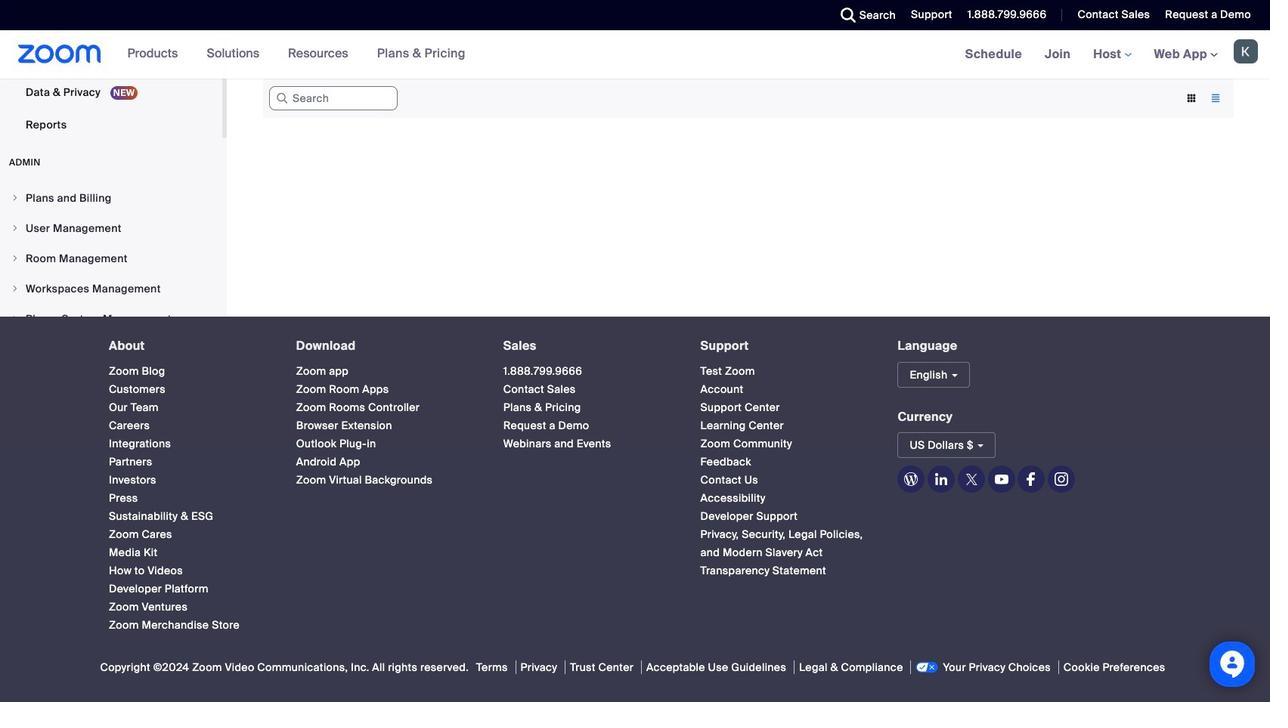 Task type: vqa. For each thing, say whether or not it's contained in the screenshot.
3rd heading from right
yes



Task type: describe. For each thing, give the bounding box(es) containing it.
2 right image from the top
[[11, 284, 20, 293]]

2 heading from the left
[[296, 340, 476, 353]]

meetings navigation
[[954, 30, 1270, 79]]

personal menu menu
[[0, 0, 222, 141]]

3 menu item from the top
[[0, 244, 222, 273]]

1 menu item from the top
[[0, 184, 222, 212]]

grid mode, not selected image
[[1180, 91, 1204, 105]]

5 menu item from the top
[[0, 305, 222, 333]]

Search text field
[[269, 86, 398, 111]]

profile picture image
[[1234, 39, 1258, 64]]

list mode, selected image
[[1204, 91, 1228, 105]]



Task type: locate. For each thing, give the bounding box(es) containing it.
admin menu menu
[[0, 184, 222, 395]]

0 vertical spatial right image
[[11, 224, 20, 233]]

right image
[[11, 194, 20, 203], [11, 284, 20, 293]]

0 vertical spatial right image
[[11, 194, 20, 203]]

1 right image from the top
[[11, 194, 20, 203]]

1 vertical spatial right image
[[11, 254, 20, 263]]

2 menu item from the top
[[0, 214, 222, 243]]

1 right image from the top
[[11, 224, 20, 233]]

heading
[[109, 340, 269, 353], [296, 340, 476, 353], [503, 340, 673, 353], [701, 340, 871, 353]]

1 vertical spatial right image
[[11, 284, 20, 293]]

1 heading from the left
[[109, 340, 269, 353]]

zoom logo image
[[18, 45, 101, 64]]

product information navigation
[[116, 30, 477, 79]]

banner
[[0, 30, 1270, 79]]

2 vertical spatial right image
[[11, 315, 20, 324]]

right image
[[11, 224, 20, 233], [11, 254, 20, 263], [11, 315, 20, 324]]

4 heading from the left
[[701, 340, 871, 353]]

4 menu item from the top
[[0, 274, 222, 303]]

3 right image from the top
[[11, 315, 20, 324]]

3 heading from the left
[[503, 340, 673, 353]]

menu item
[[0, 184, 222, 212], [0, 214, 222, 243], [0, 244, 222, 273], [0, 274, 222, 303], [0, 305, 222, 333]]

2 right image from the top
[[11, 254, 20, 263]]



